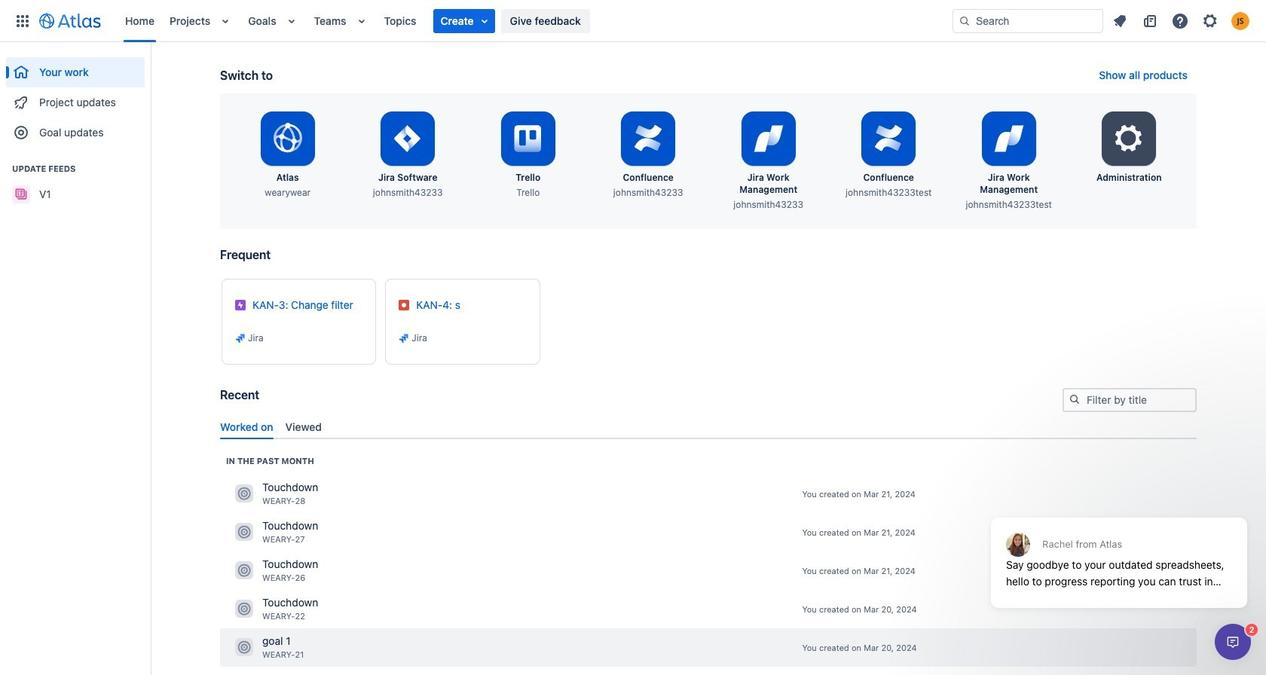 Task type: describe. For each thing, give the bounding box(es) containing it.
jira image
[[234, 332, 247, 345]]

1 group from the top
[[6, 42, 145, 152]]

2 townsquare image from the top
[[235, 562, 253, 580]]

0 vertical spatial settings image
[[1202, 12, 1220, 30]]

search image
[[1069, 394, 1081, 406]]

1 vertical spatial heading
[[226, 455, 314, 467]]

account image
[[1232, 12, 1250, 30]]

1 townsquare image from the top
[[235, 485, 253, 503]]

1 horizontal spatial list
[[1107, 9, 1258, 33]]

2 group from the top
[[6, 148, 145, 214]]

1 townsquare image from the top
[[235, 524, 253, 542]]

top element
[[9, 0, 953, 42]]

1 vertical spatial dialog
[[1215, 624, 1252, 660]]



Task type: vqa. For each thing, say whether or not it's contained in the screenshot.
first townsquare image
yes



Task type: locate. For each thing, give the bounding box(es) containing it.
Search field
[[953, 9, 1104, 33]]

settings image
[[1202, 12, 1220, 30], [1112, 121, 1148, 157]]

0 vertical spatial townsquare image
[[235, 524, 253, 542]]

1 vertical spatial townsquare image
[[235, 639, 253, 657]]

0 vertical spatial dialog
[[984, 481, 1255, 620]]

0 horizontal spatial heading
[[6, 163, 145, 175]]

1 horizontal spatial heading
[[226, 455, 314, 467]]

0 horizontal spatial list
[[118, 0, 953, 42]]

1 horizontal spatial settings image
[[1202, 12, 1220, 30]]

0 horizontal spatial settings image
[[1112, 121, 1148, 157]]

townsquare image
[[235, 485, 253, 503], [235, 562, 253, 580], [235, 600, 253, 619]]

2 townsquare image from the top
[[235, 639, 253, 657]]

notifications image
[[1111, 12, 1129, 30]]

0 vertical spatial heading
[[6, 163, 145, 175]]

dialog
[[984, 481, 1255, 620], [1215, 624, 1252, 660]]

2 vertical spatial townsquare image
[[235, 600, 253, 619]]

1 vertical spatial settings image
[[1112, 121, 1148, 157]]

heading
[[6, 163, 145, 175], [226, 455, 314, 467]]

list
[[118, 0, 953, 42], [1107, 9, 1258, 33]]

banner
[[0, 0, 1267, 42]]

0 vertical spatial townsquare image
[[235, 485, 253, 503]]

1 vertical spatial townsquare image
[[235, 562, 253, 580]]

search image
[[959, 15, 971, 27]]

None search field
[[953, 9, 1104, 33]]

3 townsquare image from the top
[[235, 600, 253, 619]]

switch to... image
[[14, 12, 32, 30]]

list item
[[433, 9, 495, 33]]

Filter by title field
[[1065, 390, 1196, 411]]

tab list
[[214, 414, 1203, 439]]

jira image
[[234, 332, 247, 345], [398, 332, 410, 345], [398, 332, 410, 345]]

townsquare image
[[235, 524, 253, 542], [235, 639, 253, 657]]

list item inside top element
[[433, 9, 495, 33]]

help image
[[1172, 12, 1190, 30]]

group
[[6, 42, 145, 152], [6, 148, 145, 214]]



